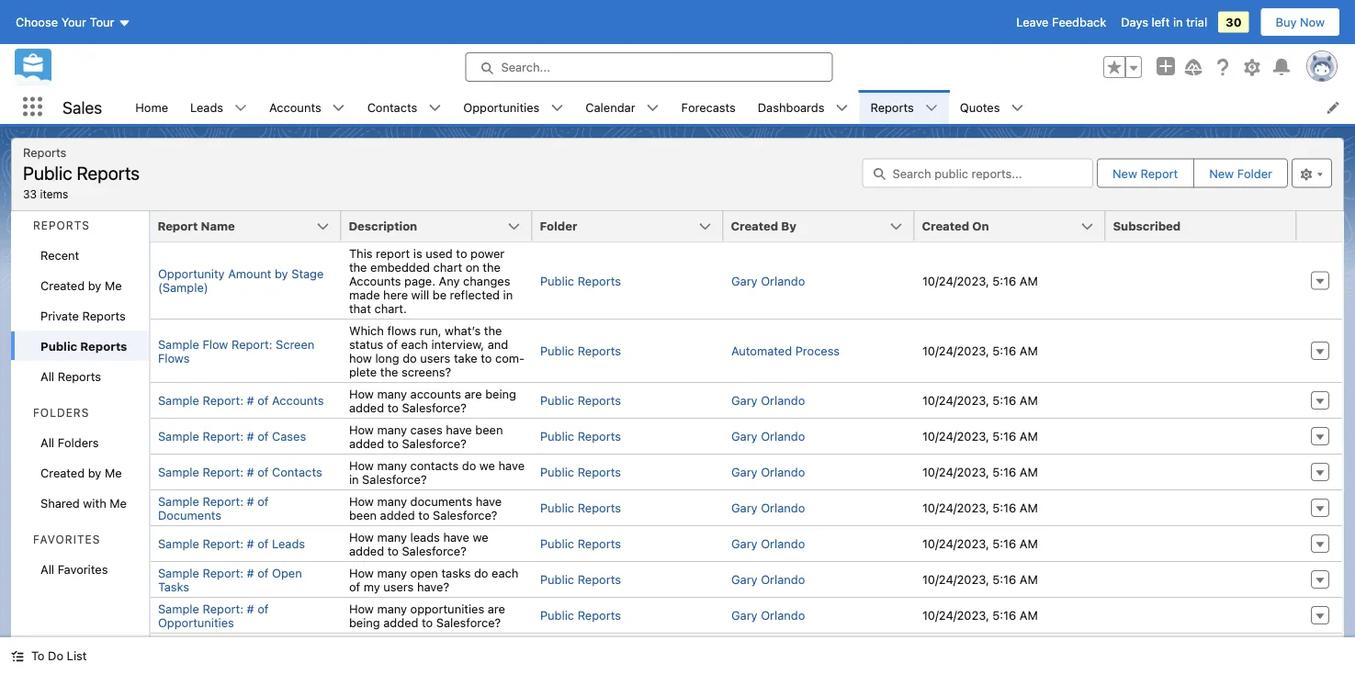 Task type: locate. For each thing, give the bounding box(es) containing it.
am
[[1019, 274, 1038, 288], [1019, 344, 1038, 358], [1019, 394, 1038, 408], [1019, 430, 1038, 443], [1019, 465, 1038, 479], [1019, 501, 1038, 515], [1019, 537, 1038, 551], [1019, 573, 1038, 587], [1019, 609, 1038, 623]]

many inside the how many open tasks do each of my users have?
[[377, 566, 407, 580]]

0 vertical spatial in
[[1174, 15, 1183, 29]]

2 vertical spatial do
[[474, 566, 488, 580]]

many down "long"
[[377, 387, 407, 401]]

1 vertical spatial users
[[383, 580, 413, 594]]

text default image inside accounts list item
[[332, 102, 345, 114]]

1 horizontal spatial are
[[487, 602, 505, 616]]

flows
[[158, 351, 189, 365]]

am for how many accounts are being added to salesforce?
[[1019, 394, 1038, 408]]

added for how many opportunities are being added to salesforce?
[[383, 616, 418, 630]]

report up subscribed
[[1141, 166, 1178, 180]]

embedded
[[370, 260, 430, 274]]

of inside sample report: # of open tasks
[[257, 566, 268, 580]]

2 # from the top
[[246, 430, 254, 443]]

report: inside sample report: # of opportunities
[[202, 602, 243, 616]]

are inside how many accounts are being added to salesforce?
[[464, 387, 482, 401]]

salesforce? up cases at the bottom of page
[[402, 401, 466, 414]]

1 horizontal spatial new
[[1210, 166, 1234, 180]]

0 vertical spatial accounts
[[269, 100, 321, 114]]

of inside the how many open tasks do each of my users have?
[[349, 580, 360, 594]]

do
[[402, 351, 417, 365], [462, 459, 476, 472], [474, 566, 488, 580]]

2 text default image from the left
[[332, 102, 345, 114]]

all reports link
[[11, 361, 149, 392]]

# inside sample report: # of open tasks
[[246, 566, 254, 580]]

public reports link for how many documents have been added to salesforce?
[[540, 501, 621, 515]]

on
[[973, 219, 989, 233]]

page.
[[404, 274, 435, 288]]

home
[[135, 100, 168, 114]]

how inside how many contacts do we have in salesforce?
[[349, 459, 373, 472]]

5 many from the top
[[377, 530, 407, 544]]

created by me link up shared with me
[[11, 458, 149, 488]]

have right the contacts
[[498, 459, 524, 472]]

2 vertical spatial accounts
[[272, 394, 324, 408]]

1 sample from the top
[[158, 337, 199, 351]]

8 am from the top
[[1019, 573, 1038, 587]]

we inside how many contacts do we have in salesforce?
[[479, 459, 495, 472]]

1 vertical spatial contacts
[[272, 465, 322, 479]]

1 many from the top
[[377, 387, 407, 401]]

added up my
[[349, 544, 384, 558]]

items
[[40, 187, 68, 200]]

being inside how many opportunities are being added to salesforce?
[[349, 616, 380, 630]]

7 # from the top
[[246, 602, 254, 616]]

many for documents
[[377, 494, 407, 508]]

sample inside sample report: # of opportunities
[[158, 602, 199, 616]]

how down my
[[349, 602, 373, 616]]

0 horizontal spatial report
[[158, 219, 198, 233]]

how up how many leads have we added to salesforce?
[[349, 494, 373, 508]]

accounts
[[269, 100, 321, 114], [349, 274, 401, 288], [272, 394, 324, 408]]

2 created by me from the top
[[40, 466, 122, 480]]

orlando
[[761, 274, 805, 288], [761, 394, 805, 408], [761, 430, 805, 443], [761, 465, 805, 479], [761, 501, 805, 515], [761, 537, 805, 551], [761, 573, 805, 587], [761, 609, 805, 623]]

public reports link for which flows run, what's the status of each interview, and how long do users take to complete the screens?
[[540, 344, 621, 358]]

to right take
[[480, 351, 492, 365]]

text default image for reports
[[925, 102, 938, 114]]

7 gary orlando link from the top
[[731, 573, 805, 587]]

how inside how many cases have been added to salesforce?
[[349, 423, 373, 437]]

contacts down cases
[[272, 465, 322, 479]]

0 horizontal spatial contacts
[[272, 465, 322, 479]]

all down shared
[[40, 562, 54, 576]]

me right with
[[110, 496, 127, 510]]

3 gary from the top
[[731, 430, 757, 443]]

do inside the how many open tasks do each of my users have?
[[474, 566, 488, 580]]

long
[[375, 351, 399, 365]]

salesforce? inside how many leads have we added to salesforce?
[[402, 544, 466, 558]]

5 10/24/2023, 5:16 am from the top
[[922, 465, 1038, 479]]

text default image inside opportunities list item
[[551, 102, 564, 114]]

opportunities down search...
[[464, 100, 540, 114]]

being inside how many accounts are being added to salesforce?
[[485, 387, 516, 401]]

sample report: # of leads link
[[158, 537, 305, 551]]

users inside which flows run, what's the status of each interview, and how long do users take to complete the screens?
[[420, 351, 450, 365]]

0 vertical spatial are
[[464, 387, 482, 401]]

sample report: # of cases
[[158, 430, 306, 443]]

8 5:16 from the top
[[992, 573, 1016, 587]]

1 horizontal spatial contacts
[[367, 100, 418, 114]]

3 sample from the top
[[158, 430, 199, 443]]

5 gary from the top
[[731, 501, 757, 515]]

do right "long"
[[402, 351, 417, 365]]

all folders
[[40, 436, 99, 449]]

1 vertical spatial created by me link
[[11, 458, 149, 488]]

1 created by me from the top
[[40, 278, 122, 292]]

how inside how many accounts are being added to salesforce?
[[349, 387, 373, 401]]

1 horizontal spatial folder
[[1238, 166, 1273, 180]]

salesforce? up how many documents have been added to salesforce?
[[362, 472, 426, 486]]

10/24/2023,
[[922, 274, 989, 288], [922, 344, 989, 358], [922, 394, 989, 408], [922, 430, 989, 443], [922, 465, 989, 479], [922, 501, 989, 515], [922, 537, 989, 551], [922, 573, 989, 587], [922, 609, 989, 623]]

to left leads
[[387, 544, 398, 558]]

salesforce? inside how many cases have been added to salesforce?
[[402, 437, 466, 450]]

accounts
[[410, 387, 461, 401]]

1 how from the top
[[349, 387, 373, 401]]

calendar
[[586, 100, 636, 114]]

2 10/24/2023, from the top
[[922, 344, 989, 358]]

changes
[[463, 274, 510, 288]]

new report
[[1113, 166, 1178, 180]]

0 horizontal spatial folder
[[540, 219, 578, 233]]

gary orlando link for how many leads have we added to salesforce?
[[731, 537, 805, 551]]

used
[[425, 246, 452, 260]]

report: for documents
[[202, 494, 243, 508]]

name
[[201, 219, 235, 233]]

public for how many leads have we added to salesforce?
[[540, 537, 574, 551]]

3 many from the top
[[377, 459, 407, 472]]

salesforce? for documents
[[433, 508, 497, 522]]

sample up documents
[[158, 465, 199, 479]]

1 vertical spatial me
[[105, 466, 122, 480]]

do right the contacts
[[462, 459, 476, 472]]

added inside how many leads have we added to salesforce?
[[349, 544, 384, 558]]

opportunities down the tasks
[[158, 616, 234, 630]]

10/24/2023, for how many accounts are being added to salesforce?
[[922, 394, 989, 408]]

text default image inside the to do list button
[[11, 650, 24, 663]]

of for documents
[[257, 494, 268, 508]]

to for documents
[[418, 508, 429, 522]]

being for how many accounts are being added to salesforce?
[[485, 387, 516, 401]]

1 vertical spatial all
[[40, 436, 54, 449]]

have inside how many leads have we added to salesforce?
[[443, 530, 469, 544]]

sample down the tasks
[[158, 602, 199, 616]]

been
[[475, 423, 503, 437], [349, 508, 376, 522]]

salesforce? up the contacts
[[402, 437, 466, 450]]

sample
[[158, 337, 199, 351], [158, 394, 199, 408], [158, 430, 199, 443], [158, 465, 199, 479], [158, 494, 199, 508], [158, 537, 199, 551], [158, 566, 199, 580], [158, 602, 199, 616]]

opportunities
[[464, 100, 540, 114], [158, 616, 234, 630]]

gary orlando
[[731, 274, 805, 288], [731, 394, 805, 408], [731, 430, 805, 443], [731, 465, 805, 479], [731, 501, 805, 515], [731, 537, 805, 551], [731, 573, 805, 587], [731, 609, 805, 623]]

5 orlando from the top
[[761, 501, 805, 515]]

2 orlando from the top
[[761, 394, 805, 408]]

quotes
[[960, 100, 1000, 114]]

4 5:16 from the top
[[992, 430, 1016, 443]]

new up subscribed 'cell'
[[1210, 166, 1234, 180]]

7 am from the top
[[1019, 537, 1038, 551]]

8 orlando from the top
[[761, 609, 805, 623]]

5 sample from the top
[[158, 494, 199, 508]]

many left documents
[[377, 494, 407, 508]]

we right leads
[[472, 530, 488, 544]]

4 10/24/2023, from the top
[[922, 430, 989, 443]]

orlando for how many opportunities are being added to salesforce?
[[761, 609, 805, 623]]

4 am from the top
[[1019, 430, 1038, 443]]

salesforce? for cases
[[402, 437, 466, 450]]

# up sample report: # of open tasks
[[246, 537, 254, 551]]

public reports for how many open tasks do each of my users have?
[[540, 573, 621, 587]]

are right opportunities
[[487, 602, 505, 616]]

how down "how"
[[349, 387, 373, 401]]

1 horizontal spatial each
[[491, 566, 518, 580]]

reports list item
[[860, 90, 949, 124]]

5 gary orlando link from the top
[[731, 501, 805, 515]]

7 10/24/2023, 5:16 am from the top
[[922, 537, 1038, 551]]

10/24/2023, 5:16 am for how many open tasks do each of my users have?
[[922, 573, 1038, 587]]

1 gary orlando link from the top
[[731, 274, 805, 288]]

many inside how many documents have been added to salesforce?
[[377, 494, 407, 508]]

have for how many leads have we added to salesforce?
[[443, 530, 469, 544]]

of left my
[[349, 580, 360, 594]]

sample for how many opportunities are being added to salesforce?
[[158, 602, 199, 616]]

created inside cell
[[922, 219, 970, 233]]

report
[[376, 246, 410, 260]]

description
[[349, 219, 417, 233]]

report: right flow
[[231, 337, 272, 351]]

0 vertical spatial being
[[485, 387, 516, 401]]

feedback
[[1052, 15, 1107, 29]]

how many cases have been added to salesforce?
[[349, 423, 503, 450]]

all up shared
[[40, 436, 54, 449]]

reflected
[[450, 288, 499, 301]]

# for leads
[[246, 537, 254, 551]]

to inside how many opportunities are being added to salesforce?
[[421, 616, 433, 630]]

1 # from the top
[[246, 394, 254, 408]]

# inside sample report: # of opportunities
[[246, 602, 254, 616]]

public for how many contacts do we have in salesforce?
[[540, 465, 574, 479]]

public for how many accounts are being added to salesforce?
[[540, 394, 574, 408]]

folders
[[33, 407, 89, 420], [58, 436, 99, 449]]

created by me for with
[[40, 466, 122, 480]]

how inside how many documents have been added to salesforce?
[[349, 494, 373, 508]]

report name cell
[[150, 211, 352, 243]]

6 10/24/2023, 5:16 am from the top
[[922, 501, 1038, 515]]

being down and
[[485, 387, 516, 401]]

report: for cases
[[202, 430, 243, 443]]

sample down flows
[[158, 394, 199, 408]]

calendar link
[[575, 90, 647, 124]]

report: inside sample report: # of open tasks
[[202, 566, 243, 580]]

5 text default image from the left
[[1011, 102, 1024, 114]]

how inside how many opportunities are being added to salesforce?
[[349, 602, 373, 616]]

3 gary orlando from the top
[[731, 430, 805, 443]]

to right used
[[456, 246, 467, 260]]

do inside which flows run, what's the status of each interview, and how long do users take to complete the screens?
[[402, 351, 417, 365]]

gary orlando for how many accounts are being added to salesforce?
[[731, 394, 805, 408]]

many for contacts
[[377, 459, 407, 472]]

5 how from the top
[[349, 530, 373, 544]]

added inside how many opportunities are being added to salesforce?
[[383, 616, 418, 630]]

choose your tour button
[[15, 7, 132, 37]]

sample report: # of open tasks link
[[158, 566, 302, 594]]

2 gary orlando link from the top
[[731, 394, 805, 408]]

are inside how many opportunities are being added to salesforce?
[[487, 602, 505, 616]]

7 many from the top
[[377, 602, 407, 616]]

1 vertical spatial folders
[[58, 436, 99, 449]]

sample inside sample flow report: screen flows
[[158, 337, 199, 351]]

# for opportunities
[[246, 602, 254, 616]]

text default image left accounts link
[[234, 102, 247, 114]]

0 vertical spatial users
[[420, 351, 450, 365]]

we inside how many leads have we added to salesforce?
[[472, 530, 488, 544]]

0 vertical spatial opportunities
[[464, 100, 540, 114]]

by inside opportunity amount by stage (sample)
[[274, 267, 288, 281]]

0 vertical spatial folders
[[33, 407, 89, 420]]

gary orlando link
[[731, 274, 805, 288], [731, 394, 805, 408], [731, 430, 805, 443], [731, 465, 805, 479], [731, 501, 805, 515], [731, 537, 805, 551], [731, 573, 805, 587], [731, 609, 805, 623]]

1 vertical spatial in
[[503, 288, 513, 301]]

text default image left quotes
[[925, 102, 938, 114]]

6 how from the top
[[349, 566, 373, 580]]

4 many from the top
[[377, 494, 407, 508]]

tour
[[90, 15, 114, 29]]

shared
[[40, 496, 80, 510]]

# down sample report: # of accounts
[[246, 430, 254, 443]]

by up private reports
[[88, 278, 101, 292]]

7 how from the top
[[349, 602, 373, 616]]

0 vertical spatial created by me
[[40, 278, 122, 292]]

4 gary from the top
[[731, 465, 757, 479]]

6 am from the top
[[1019, 501, 1038, 515]]

contacts
[[367, 100, 418, 114], [272, 465, 322, 479]]

open
[[272, 566, 302, 580]]

of left cases
[[257, 430, 268, 443]]

sample for how many documents have been added to salesforce?
[[158, 494, 199, 508]]

6 5:16 from the top
[[992, 501, 1016, 515]]

me for with
[[105, 466, 122, 480]]

in inside how many contacts do we have in salesforce?
[[349, 472, 359, 486]]

3 10/24/2023, from the top
[[922, 394, 989, 408]]

all down private
[[40, 369, 54, 383]]

added inside how many documents have been added to salesforce?
[[380, 508, 415, 522]]

report inside cell
[[158, 219, 198, 233]]

public reports for how many accounts are being added to salesforce?
[[540, 394, 621, 408]]

to inside how many accounts are being added to salesforce?
[[387, 401, 398, 414]]

10/24/2023, 5:16 am for how many opportunities are being added to salesforce?
[[922, 609, 1038, 623]]

2 vertical spatial me
[[110, 496, 127, 510]]

new inside new folder button
[[1210, 166, 1234, 180]]

10/24/2023, 5:16 am for how many accounts are being added to salesforce?
[[922, 394, 1038, 408]]

6 # from the top
[[246, 566, 254, 580]]

5:16 for how many cases have been added to salesforce?
[[992, 430, 1016, 443]]

added inside how many cases have been added to salesforce?
[[349, 437, 384, 450]]

7 orlando from the top
[[761, 573, 805, 587]]

favorites down shared with me
[[58, 562, 108, 576]]

1 vertical spatial are
[[487, 602, 505, 616]]

1 vertical spatial each
[[491, 566, 518, 580]]

3 orlando from the top
[[761, 430, 805, 443]]

8 10/24/2023, 5:16 am from the top
[[922, 573, 1038, 587]]

0 horizontal spatial each
[[401, 337, 428, 351]]

text default image inside reports list item
[[925, 102, 938, 114]]

10/24/2023, 5:16 am for how many documents have been added to salesforce?
[[922, 501, 1038, 515]]

report: down sample report: # of contacts link
[[202, 494, 243, 508]]

10/24/2023, 5:16 am
[[922, 274, 1038, 288], [922, 344, 1038, 358], [922, 394, 1038, 408], [922, 430, 1038, 443], [922, 465, 1038, 479], [922, 501, 1038, 515], [922, 537, 1038, 551], [922, 573, 1038, 587], [922, 609, 1038, 623]]

added down "how"
[[349, 401, 384, 414]]

contacts right accounts list item
[[367, 100, 418, 114]]

gary orlando link for how many opportunities are being added to salesforce?
[[731, 609, 805, 623]]

created left on
[[922, 219, 970, 233]]

dashboards link
[[747, 90, 836, 124]]

report:
[[231, 337, 272, 351], [202, 394, 243, 408], [202, 430, 243, 443], [202, 465, 243, 479], [202, 494, 243, 508], [202, 537, 243, 551], [202, 566, 243, 580], [202, 602, 243, 616]]

# up sample report: # of cases link
[[246, 394, 254, 408]]

5 am from the top
[[1019, 465, 1038, 479]]

of up sample report: # of cases link
[[257, 394, 268, 408]]

3 # from the top
[[246, 465, 254, 479]]

orlando for how many cases have been added to salesforce?
[[761, 430, 805, 443]]

salesforce? inside how many contacts do we have in salesforce?
[[362, 472, 426, 486]]

1 new from the left
[[1113, 166, 1138, 180]]

to for accounts
[[387, 401, 398, 414]]

to up how many cases have been added to salesforce?
[[387, 401, 398, 414]]

0 vertical spatial do
[[402, 351, 417, 365]]

report: inside sample flow report: screen flows
[[231, 337, 272, 351]]

leave
[[1017, 15, 1049, 29]]

opportunities inside sample report: # of opportunities
[[158, 616, 234, 630]]

6 gary from the top
[[731, 537, 757, 551]]

added for how many cases have been added to salesforce?
[[349, 437, 384, 450]]

many inside how many opportunities are being added to salesforce?
[[377, 602, 407, 616]]

folders up shared with me "link"
[[58, 436, 99, 449]]

1 horizontal spatial users
[[420, 351, 450, 365]]

report: inside sample report: # of documents
[[202, 494, 243, 508]]

have inside how many cases have been added to salesforce?
[[446, 423, 472, 437]]

public reports link for how many leads have we added to salesforce?
[[540, 537, 621, 551]]

5 gary orlando from the top
[[731, 501, 805, 515]]

# inside sample report: # of documents
[[246, 494, 254, 508]]

# for accounts
[[246, 394, 254, 408]]

have right documents
[[475, 494, 502, 508]]

how up my
[[349, 530, 373, 544]]

in
[[1174, 15, 1183, 29], [503, 288, 513, 301], [349, 472, 359, 486]]

users right my
[[383, 580, 413, 594]]

1 vertical spatial report
[[158, 219, 198, 233]]

text default image right quotes
[[1011, 102, 1024, 114]]

5 5:16 from the top
[[992, 465, 1016, 479]]

how inside the how many open tasks do each of my users have?
[[349, 566, 373, 580]]

0 vertical spatial been
[[475, 423, 503, 437]]

opportunity amount by stage (sample) link
[[158, 267, 323, 295]]

each
[[401, 337, 428, 351], [491, 566, 518, 580]]

which flows run, what's the status of each interview, and how long do users take to complete the screens?
[[349, 324, 524, 379]]

6 many from the top
[[377, 566, 407, 580]]

dashboards list item
[[747, 90, 860, 124]]

accounts inside this report is used to power the embedded chart on the accounts page.  any changes made here will be reflected in that chart.
[[349, 274, 401, 288]]

contacts link
[[356, 90, 429, 124]]

to up leads
[[418, 508, 429, 522]]

gary for how many leads have we added to salesforce?
[[731, 537, 757, 551]]

3 am from the top
[[1019, 394, 1038, 408]]

1 horizontal spatial report
[[1141, 166, 1178, 180]]

0 horizontal spatial been
[[349, 508, 376, 522]]

salesforce? up leads
[[433, 508, 497, 522]]

many
[[377, 387, 407, 401], [377, 423, 407, 437], [377, 459, 407, 472], [377, 494, 407, 508], [377, 530, 407, 544], [377, 566, 407, 580], [377, 602, 407, 616]]

new report button
[[1098, 159, 1193, 187]]

opportunities link
[[452, 90, 551, 124]]

9 10/24/2023, from the top
[[922, 609, 989, 623]]

1 horizontal spatial leads
[[272, 537, 305, 551]]

1 10/24/2023, 5:16 am from the top
[[922, 274, 1038, 288]]

gary orlando for how many open tasks do each of my users have?
[[731, 573, 805, 587]]

accounts down the "this"
[[349, 274, 401, 288]]

1 vertical spatial accounts
[[349, 274, 401, 288]]

created by me for reports
[[40, 278, 122, 292]]

7 gary orlando from the top
[[731, 573, 805, 587]]

2 gary orlando from the top
[[731, 394, 805, 408]]

0 horizontal spatial are
[[464, 387, 482, 401]]

new inside new report button
[[1113, 166, 1138, 180]]

salesforce? inside how many opportunities are being added to salesforce?
[[436, 616, 501, 630]]

many inside how many contacts do we have in salesforce?
[[377, 459, 407, 472]]

# down sample report: # of contacts link
[[246, 494, 254, 508]]

we for do
[[479, 459, 495, 472]]

0 vertical spatial all
[[40, 369, 54, 383]]

8 10/24/2023, from the top
[[922, 573, 989, 587]]

0 vertical spatial leads
[[190, 100, 223, 114]]

text default image
[[429, 102, 441, 114], [551, 102, 564, 114], [647, 102, 659, 114], [11, 650, 24, 663]]

sample report: # of opportunities link
[[158, 602, 268, 630]]

to inside how many leads have we added to salesforce?
[[387, 544, 398, 558]]

1 vertical spatial favorites
[[58, 562, 108, 576]]

report: up sample report: # of cases link
[[202, 394, 243, 408]]

buy now
[[1276, 15, 1325, 29]]

screens?
[[401, 365, 451, 379]]

been inside how many documents have been added to salesforce?
[[349, 508, 376, 522]]

added left cases at the bottom of page
[[349, 437, 384, 450]]

are for accounts
[[464, 387, 482, 401]]

8 gary orlando link from the top
[[731, 609, 805, 623]]

created by me up private reports "link" on the left
[[40, 278, 122, 292]]

many inside how many accounts are being added to salesforce?
[[377, 387, 407, 401]]

0 horizontal spatial new
[[1113, 166, 1138, 180]]

gary for this report is used to power the embedded chart on the accounts page.  any changes made here will be reflected in that chart.
[[731, 274, 757, 288]]

2 vertical spatial in
[[349, 472, 359, 486]]

4 gary orlando link from the top
[[731, 465, 805, 479]]

opportunities list item
[[452, 90, 575, 124]]

report: for accounts
[[202, 394, 243, 408]]

salesforce? for leads
[[402, 544, 466, 558]]

of for leads
[[257, 537, 268, 551]]

each inside which flows run, what's the status of each interview, and how long do users take to complete the screens?
[[401, 337, 428, 351]]

how inside how many leads have we added to salesforce?
[[349, 530, 373, 544]]

8 gary from the top
[[731, 609, 757, 623]]

0 vertical spatial contacts
[[367, 100, 418, 114]]

to inside how many cases have been added to salesforce?
[[387, 437, 398, 450]]

buy
[[1276, 15, 1297, 29]]

sample up the sample report: # of contacts
[[158, 430, 199, 443]]

1 gary orlando from the top
[[731, 274, 805, 288]]

6 orlando from the top
[[761, 537, 805, 551]]

orlando for how many open tasks do each of my users have?
[[761, 573, 805, 587]]

added up leads
[[380, 508, 415, 522]]

me up private reports
[[105, 278, 122, 292]]

leads list item
[[179, 90, 258, 124]]

being
[[485, 387, 516, 401], [349, 616, 380, 630]]

public reports link for how many open tasks do each of my users have?
[[540, 573, 621, 587]]

0 horizontal spatial in
[[349, 472, 359, 486]]

4 sample from the top
[[158, 465, 199, 479]]

of inside sample report: # of opportunities
[[257, 602, 268, 616]]

many inside how many leads have we added to salesforce?
[[377, 530, 407, 544]]

0 vertical spatial me
[[105, 278, 122, 292]]

of up sample report: # of open tasks link
[[257, 537, 268, 551]]

text default image left opportunities link
[[429, 102, 441, 114]]

been inside how many cases have been added to salesforce?
[[475, 423, 503, 437]]

folder cell
[[533, 211, 735, 243]]

by left stage
[[274, 267, 288, 281]]

of down sample report: # of open tasks
[[257, 602, 268, 616]]

how for how many documents have been added to salesforce?
[[349, 494, 373, 508]]

0 horizontal spatial opportunities
[[158, 616, 234, 630]]

8 gary orlando from the top
[[731, 609, 805, 623]]

9 am from the top
[[1019, 609, 1038, 623]]

subscribed button
[[1106, 211, 1297, 241]]

2 sample from the top
[[158, 394, 199, 408]]

1 all from the top
[[40, 369, 54, 383]]

1 vertical spatial folder
[[540, 219, 578, 233]]

9 5:16 from the top
[[992, 609, 1016, 623]]

all favorites
[[40, 562, 108, 576]]

being down my
[[349, 616, 380, 630]]

have inside how many documents have been added to salesforce?
[[475, 494, 502, 508]]

how many accounts are being added to salesforce?
[[349, 387, 516, 414]]

sample for how many contacts do we have in salesforce?
[[158, 465, 199, 479]]

sample report: # of documents link
[[158, 494, 268, 522]]

public reports link for this report is used to power the embedded chart on the accounts page.  any changes made here will be reflected in that chart.
[[540, 274, 621, 288]]

salesforce? down "have?"
[[436, 616, 501, 630]]

0 horizontal spatial leads
[[190, 100, 223, 114]]

7 10/24/2023, from the top
[[922, 537, 989, 551]]

sample for how many open tasks do each of my users have?
[[158, 566, 199, 580]]

10/24/2023, 5:16 am for which flows run, what's the status of each interview, and how long do users take to complete the screens?
[[922, 344, 1038, 358]]

text default image left to
[[11, 650, 24, 663]]

0 vertical spatial created by me link
[[11, 270, 149, 301]]

7 gary from the top
[[731, 573, 757, 587]]

report: up sample report: # of contacts link
[[202, 430, 243, 443]]

have right cases at the bottom of page
[[446, 423, 472, 437]]

salesforce? inside how many accounts are being added to salesforce?
[[402, 401, 466, 414]]

2 gary from the top
[[731, 394, 757, 408]]

screen
[[275, 337, 314, 351]]

folder inside button
[[1238, 166, 1273, 180]]

complete
[[349, 351, 524, 379]]

1 gary from the top
[[731, 274, 757, 288]]

will
[[411, 288, 429, 301]]

text default image left contacts 'link' on the left top of the page
[[332, 102, 345, 114]]

4 text default image from the left
[[925, 102, 938, 114]]

amount
[[228, 267, 271, 281]]

gary orlando link for how many contacts do we have in salesforce?
[[731, 465, 805, 479]]

leads right home link
[[190, 100, 223, 114]]

accounts up cases
[[272, 394, 324, 408]]

report: up sample report: # of open tasks
[[202, 537, 243, 551]]

1 vertical spatial being
[[349, 616, 380, 630]]

# for documents
[[246, 494, 254, 508]]

2 how from the top
[[349, 423, 373, 437]]

10/24/2023, for this report is used to power the embedded chart on the accounts page.  any changes made here will be reflected in that chart.
[[922, 274, 989, 288]]

3 5:16 from the top
[[992, 394, 1016, 408]]

1 vertical spatial opportunities
[[158, 616, 234, 630]]

1 horizontal spatial opportunities
[[464, 100, 540, 114]]

favorites
[[33, 534, 100, 546], [58, 562, 108, 576]]

by up with
[[88, 466, 101, 480]]

leads up open
[[272, 537, 305, 551]]

text default image for contacts
[[429, 102, 441, 114]]

report: down sample report: # of cases link
[[202, 465, 243, 479]]

1 vertical spatial we
[[472, 530, 488, 544]]

1 vertical spatial do
[[462, 459, 476, 472]]

2 vertical spatial all
[[40, 562, 54, 576]]

in up how many documents have been added to salesforce?
[[349, 472, 359, 486]]

5 # from the top
[[246, 537, 254, 551]]

salesforce? for opportunities
[[436, 616, 501, 630]]

to inside how many documents have been added to salesforce?
[[418, 508, 429, 522]]

1 vertical spatial been
[[349, 508, 376, 522]]

added down "have?"
[[383, 616, 418, 630]]

2 all from the top
[[40, 436, 54, 449]]

have right leads
[[443, 530, 469, 544]]

this
[[349, 246, 372, 260]]

0 horizontal spatial users
[[383, 580, 413, 594]]

been right cases at the bottom of page
[[475, 423, 503, 437]]

1 horizontal spatial being
[[485, 387, 516, 401]]

6 gary orlando from the top
[[731, 537, 805, 551]]

of inside sample report: # of documents
[[257, 494, 268, 508]]

each right tasks
[[491, 566, 518, 580]]

added inside how many accounts are being added to salesforce?
[[349, 401, 384, 414]]

text default image inside leads list item
[[234, 102, 247, 114]]

report left name
[[158, 219, 198, 233]]

of for accounts
[[257, 394, 268, 408]]

me up with
[[105, 466, 122, 480]]

1 5:16 from the top
[[992, 274, 1016, 288]]

6 10/24/2023, from the top
[[922, 501, 989, 515]]

many left leads
[[377, 530, 407, 544]]

9 10/24/2023, 5:16 am from the top
[[922, 609, 1038, 623]]

are down take
[[464, 387, 482, 401]]

7 5:16 from the top
[[992, 537, 1016, 551]]

accounts right leads list item
[[269, 100, 321, 114]]

cell
[[1106, 243, 1297, 319], [1106, 319, 1297, 382], [1106, 382, 1297, 418], [1106, 418, 1297, 454], [1106, 454, 1297, 490], [1106, 490, 1297, 526], [1106, 526, 1297, 562], [1106, 562, 1297, 597], [1106, 597, 1297, 633], [341, 633, 533, 669], [533, 633, 724, 669], [724, 633, 915, 669], [915, 633, 1106, 669], [1106, 633, 1297, 669], [1297, 633, 1343, 669]]

new up subscribed
[[1113, 166, 1138, 180]]

5:16 for how many open tasks do each of my users have?
[[992, 573, 1016, 587]]

gary for how many open tasks do each of my users have?
[[731, 573, 757, 587]]

2 created by me link from the top
[[11, 458, 149, 488]]

6 sample from the top
[[158, 537, 199, 551]]

7 sample from the top
[[158, 566, 199, 580]]

many inside how many cases have been added to salesforce?
[[377, 423, 407, 437]]

are for opportunities
[[487, 602, 505, 616]]

the
[[349, 260, 367, 274], [482, 260, 500, 274], [484, 324, 502, 337], [380, 365, 398, 379]]

0 vertical spatial each
[[401, 337, 428, 351]]

opportunities inside opportunities link
[[464, 100, 540, 114]]

3 how from the top
[[349, 459, 373, 472]]

4 10/24/2023, 5:16 am from the top
[[922, 430, 1038, 443]]

text default image
[[234, 102, 247, 114], [332, 102, 345, 114], [836, 102, 849, 114], [925, 102, 938, 114], [1011, 102, 1024, 114]]

4 gary orlando from the top
[[731, 465, 805, 479]]

0 vertical spatial we
[[479, 459, 495, 472]]

text default image left reports link
[[836, 102, 849, 114]]

4 orlando from the top
[[761, 465, 805, 479]]

1 horizontal spatial been
[[475, 423, 503, 437]]

how left cases at the bottom of page
[[349, 423, 373, 437]]

0 horizontal spatial being
[[349, 616, 380, 630]]

public reports for how many contacts do we have in salesforce?
[[540, 465, 621, 479]]

sample left flow
[[158, 337, 199, 351]]

me
[[105, 278, 122, 292], [105, 466, 122, 480], [110, 496, 127, 510]]

tasks
[[441, 566, 470, 580]]

how down how many cases have been added to salesforce?
[[349, 459, 373, 472]]

3 10/24/2023, 5:16 am from the top
[[922, 394, 1038, 408]]

text default image inside the dashboards list item
[[836, 102, 849, 114]]

1 vertical spatial created by me
[[40, 466, 122, 480]]

gary orlando for how many cases have been added to salesforce?
[[731, 430, 805, 443]]

1 text default image from the left
[[234, 102, 247, 114]]

created left by
[[731, 219, 779, 233]]

2 many from the top
[[377, 423, 407, 437]]

1 horizontal spatial in
[[503, 288, 513, 301]]

me for reports
[[105, 278, 122, 292]]

take
[[453, 351, 477, 365]]

gary for how many accounts are being added to salesforce?
[[731, 394, 757, 408]]

2 5:16 from the top
[[992, 344, 1016, 358]]

1 created by me link from the top
[[11, 270, 149, 301]]

sample inside sample report: # of documents
[[158, 494, 199, 508]]

the right on
[[482, 260, 500, 274]]

8 sample from the top
[[158, 602, 199, 616]]

0 vertical spatial folder
[[1238, 166, 1273, 180]]

group
[[1104, 56, 1142, 78]]

text default image inside quotes list item
[[1011, 102, 1024, 114]]

1 am from the top
[[1019, 274, 1038, 288]]

4 how from the top
[[349, 494, 373, 508]]

text default image inside contacts list item
[[429, 102, 441, 114]]

list
[[124, 90, 1356, 124]]

gary for how many cases have been added to salesforce?
[[731, 430, 757, 443]]

1 vertical spatial leads
[[272, 537, 305, 551]]

sample inside sample report: # of open tasks
[[158, 566, 199, 580]]

text default image inside calendar list item
[[647, 102, 659, 114]]

of inside which flows run, what's the status of each interview, and how long do users take to complete the screens?
[[386, 337, 398, 351]]

sample down sample report: # of contacts link
[[158, 494, 199, 508]]

created by me link for private
[[11, 270, 149, 301]]

cases
[[410, 423, 442, 437]]

public for which flows run, what's the status of each interview, and how long do users take to complete the screens?
[[540, 344, 574, 358]]

reports inside list item
[[871, 100, 914, 114]]

salesforce? inside how many documents have been added to salesforce?
[[433, 508, 497, 522]]

to
[[456, 246, 467, 260], [480, 351, 492, 365], [387, 401, 398, 414], [387, 437, 398, 450], [418, 508, 429, 522], [387, 544, 398, 558], [421, 616, 433, 630]]

been for how many cases have been added to salesforce?
[[475, 423, 503, 437]]



Task type: vqa. For each thing, say whether or not it's contained in the screenshot.


Task type: describe. For each thing, give the bounding box(es) containing it.
quotes list item
[[949, 90, 1035, 124]]

reports inside "link"
[[82, 309, 126, 323]]

many for open
[[377, 566, 407, 580]]

have?
[[417, 580, 449, 594]]

leads inside which flows run, what's the status of each interview, and how long do users take to complete the screens? grid
[[272, 537, 305, 551]]

public inside reports public reports 33 items
[[23, 162, 72, 183]]

Search public reports... text field
[[863, 159, 1094, 188]]

salesforce? for contacts
[[362, 472, 426, 486]]

shared with me link
[[11, 488, 149, 518]]

created on
[[922, 219, 989, 233]]

created on cell
[[915, 211, 1117, 243]]

report: for opportunities
[[202, 602, 243, 616]]

to do list
[[31, 649, 87, 663]]

list containing home
[[124, 90, 1356, 124]]

report name
[[158, 219, 235, 233]]

sample for how many accounts are being added to salesforce?
[[158, 394, 199, 408]]

added for how many leads have we added to salesforce?
[[349, 544, 384, 558]]

automated process link
[[731, 344, 840, 358]]

subscribed
[[1113, 219, 1181, 233]]

sample report: # of accounts
[[158, 394, 324, 408]]

how many open tasks do each of my users have?
[[349, 566, 518, 594]]

sales
[[62, 97, 102, 117]]

to inside which flows run, what's the status of each interview, and how long do users take to complete the screens?
[[480, 351, 492, 365]]

new folder
[[1210, 166, 1273, 180]]

leave feedback
[[1017, 15, 1107, 29]]

of for contacts
[[257, 465, 268, 479]]

folder button
[[533, 211, 724, 241]]

how many leads have we added to salesforce?
[[349, 530, 488, 558]]

folder inside button
[[540, 219, 578, 233]]

have inside how many contacts do we have in salesforce?
[[498, 459, 524, 472]]

contacts list item
[[356, 90, 452, 124]]

favorites inside all favorites link
[[58, 562, 108, 576]]

gary orlando for how many leads have we added to salesforce?
[[731, 537, 805, 551]]

status
[[349, 337, 383, 351]]

10/24/2023, for which flows run, what's the status of each interview, and how long do users take to complete the screens?
[[922, 344, 989, 358]]

search... button
[[465, 52, 833, 82]]

users inside the how many open tasks do each of my users have?
[[383, 580, 413, 594]]

me inside "link"
[[110, 496, 127, 510]]

which
[[349, 324, 384, 337]]

am for how many leads have we added to salesforce?
[[1019, 537, 1038, 551]]

cases
[[272, 430, 306, 443]]

new for new report
[[1113, 166, 1138, 180]]

public reports for how many opportunities are being added to salesforce?
[[540, 609, 621, 623]]

how many opportunities are being added to salesforce?
[[349, 602, 505, 630]]

private reports
[[40, 309, 126, 323]]

orlando for how many accounts are being added to salesforce?
[[761, 394, 805, 408]]

shared with me
[[40, 496, 127, 510]]

gary for how many contacts do we have in salesforce?
[[731, 465, 757, 479]]

of for open
[[257, 566, 268, 580]]

gary orlando link for how many cases have been added to salesforce?
[[731, 430, 805, 443]]

am for how many cases have been added to salesforce?
[[1019, 430, 1038, 443]]

made
[[349, 288, 380, 301]]

# for open
[[246, 566, 254, 580]]

choose
[[16, 15, 58, 29]]

10/24/2023, for how many documents have been added to salesforce?
[[922, 501, 989, 515]]

reports public reports 33 items
[[23, 145, 140, 200]]

which flows run, what's the status of each interview, and how long do users take to complete the screens? grid
[[150, 211, 1343, 675]]

private
[[40, 309, 79, 323]]

to inside this report is used to power the embedded chart on the accounts page.  any changes made here will be reflected in that chart.
[[456, 246, 467, 260]]

sample report: # of cases link
[[158, 430, 306, 443]]

am for how many opportunities are being added to salesforce?
[[1019, 609, 1038, 623]]

orlando for this report is used to power the embedded chart on the accounts page.  any changes made here will be reflected in that chart.
[[761, 274, 805, 288]]

sample flow report: screen flows link
[[158, 337, 314, 365]]

private reports link
[[11, 301, 149, 331]]

opportunity amount by stage (sample)
[[158, 267, 323, 295]]

leads inside leads link
[[190, 100, 223, 114]]

each inside the how many open tasks do each of my users have?
[[491, 566, 518, 580]]

tasks
[[158, 580, 189, 594]]

subscribed cell
[[1106, 211, 1308, 243]]

sample flow report: screen flows
[[158, 337, 314, 365]]

actions image
[[1297, 211, 1343, 241]]

chart
[[433, 260, 462, 274]]

text default image for quotes
[[1011, 102, 1024, 114]]

accounts inside list item
[[269, 100, 321, 114]]

contacts inside 'link'
[[367, 100, 418, 114]]

sample for how many cases have been added to salesforce?
[[158, 430, 199, 443]]

gary orlando link for how many documents have been added to salesforce?
[[731, 501, 805, 515]]

calendar list item
[[575, 90, 670, 124]]

accounts list item
[[258, 90, 356, 124]]

power
[[470, 246, 504, 260]]

how
[[349, 351, 372, 365]]

recent
[[40, 248, 79, 262]]

leave feedback link
[[1017, 15, 1107, 29]]

new folder button
[[1194, 159, 1288, 188]]

documents
[[158, 508, 221, 522]]

that
[[349, 301, 371, 315]]

the right "how"
[[380, 365, 398, 379]]

am for how many open tasks do each of my users have?
[[1019, 573, 1038, 587]]

quotes link
[[949, 90, 1011, 124]]

0 vertical spatial favorites
[[33, 534, 100, 546]]

sample for how many leads have we added to salesforce?
[[158, 537, 199, 551]]

forecasts
[[682, 100, 736, 114]]

gary orlando for this report is used to power the embedded chart on the accounts page.  any changes made here will be reflected in that chart.
[[731, 274, 805, 288]]

automated
[[731, 344, 792, 358]]

sample report: # of open tasks
[[158, 566, 302, 594]]

all reports
[[40, 369, 101, 383]]

text default image for opportunities
[[551, 102, 564, 114]]

this report is used to power the embedded chart on the accounts page.  any changes made here will be reflected in that chart.
[[349, 246, 513, 315]]

by for all folders
[[88, 466, 101, 480]]

gary for how many opportunities are being added to salesforce?
[[731, 609, 757, 623]]

search...
[[501, 60, 550, 74]]

and
[[487, 337, 508, 351]]

sample report: # of documents
[[158, 494, 268, 522]]

list
[[67, 649, 87, 663]]

how for how many leads have we added to salesforce?
[[349, 530, 373, 544]]

in inside this report is used to power the embedded chart on the accounts page.  any changes made here will be reflected in that chart.
[[503, 288, 513, 301]]

am for this report is used to power the embedded chart on the accounts page.  any changes made here will be reflected in that chart.
[[1019, 274, 1038, 288]]

how for how many cases have been added to salesforce?
[[349, 423, 373, 437]]

gary orlando for how many opportunities are being added to salesforce?
[[731, 609, 805, 623]]

gary orlando link for this report is used to power the embedded chart on the accounts page.  any changes made here will be reflected in that chart.
[[731, 274, 805, 288]]

of for opportunities
[[257, 602, 268, 616]]

the right "what's" at the left of the page
[[484, 324, 502, 337]]

how for how many contacts do we have in salesforce?
[[349, 459, 373, 472]]

sample report: # of opportunities
[[158, 602, 268, 630]]

by for recent
[[88, 278, 101, 292]]

created by cell
[[724, 211, 926, 243]]

new for new folder
[[1210, 166, 1234, 180]]

text default image for calendar
[[647, 102, 659, 114]]

public reports link for how many accounts are being added to salesforce?
[[540, 394, 621, 408]]

5:16 for how many opportunities are being added to salesforce?
[[992, 609, 1016, 623]]

contacts
[[410, 459, 458, 472]]

how many documents have been added to salesforce?
[[349, 494, 502, 522]]

10/24/2023, for how many leads have we added to salesforce?
[[922, 537, 989, 551]]

stage
[[291, 267, 323, 281]]

added for how many documents have been added to salesforce?
[[380, 508, 415, 522]]

opportunity
[[158, 267, 224, 281]]

gary orlando for how many contacts do we have in salesforce?
[[731, 465, 805, 479]]

2 horizontal spatial in
[[1174, 15, 1183, 29]]

public for how many open tasks do each of my users have?
[[540, 573, 574, 587]]

how for how many open tasks do each of my users have?
[[349, 566, 373, 580]]

on
[[465, 260, 479, 274]]

10/24/2023, for how many cases have been added to salesforce?
[[922, 430, 989, 443]]

many for accounts
[[377, 387, 407, 401]]

description cell
[[341, 211, 544, 243]]

to for opportunities
[[421, 616, 433, 630]]

public reports link for how many contacts do we have in salesforce?
[[540, 465, 621, 479]]

# for contacts
[[246, 465, 254, 479]]

5:16 for how many leads have we added to salesforce?
[[992, 537, 1016, 551]]

(sample)
[[158, 281, 208, 295]]

to for leads
[[387, 544, 398, 558]]

the up made
[[349, 260, 367, 274]]

sample report: # of contacts
[[158, 465, 322, 479]]

do inside how many contacts do we have in salesforce?
[[462, 459, 476, 472]]

text default image for accounts
[[332, 102, 345, 114]]

by
[[782, 219, 797, 233]]

reports link
[[860, 90, 925, 124]]

leads link
[[179, 90, 234, 124]]

sample for which flows run, what's the status of each interview, and how long do users take to complete the screens?
[[158, 337, 199, 351]]

opportunities
[[410, 602, 484, 616]]

orlando for how many contacts do we have in salesforce?
[[761, 465, 805, 479]]

all folders link
[[11, 427, 149, 458]]

run,
[[419, 324, 441, 337]]

0 vertical spatial report
[[1141, 166, 1178, 180]]

do
[[48, 649, 63, 663]]

10/24/2023, for how many open tasks do each of my users have?
[[922, 573, 989, 587]]

report: for open
[[202, 566, 243, 580]]

how for how many accounts are being added to salesforce?
[[349, 387, 373, 401]]

all favorites link
[[11, 554, 149, 585]]

created by button
[[724, 211, 915, 241]]

orlando for how many documents have been added to salesforce?
[[761, 501, 805, 515]]

choose your tour
[[16, 15, 114, 29]]

buy now button
[[1260, 7, 1341, 37]]

flow
[[202, 337, 228, 351]]

text default image for dashboards
[[836, 102, 849, 114]]

created up shared
[[40, 466, 85, 480]]

been for how many documents have been added to salesforce?
[[349, 508, 376, 522]]

dashboards
[[758, 100, 825, 114]]

public for how many opportunities are being added to salesforce?
[[540, 609, 574, 623]]

created inside cell
[[731, 219, 779, 233]]

actions cell
[[1297, 211, 1343, 243]]

gary orlando link for how many accounts are being added to salesforce?
[[731, 394, 805, 408]]

now
[[1301, 15, 1325, 29]]

contacts inside which flows run, what's the status of each interview, and how long do users take to complete the screens? grid
[[272, 465, 322, 479]]

recent link
[[11, 240, 149, 270]]

how for how many opportunities are being added to salesforce?
[[349, 602, 373, 616]]

all for all reports
[[40, 369, 54, 383]]

am for how many contacts do we have in salesforce?
[[1019, 465, 1038, 479]]

10/24/2023, for how many contacts do we have in salesforce?
[[922, 465, 989, 479]]

automated process
[[731, 344, 840, 358]]

created down recent
[[40, 278, 85, 292]]

report: for leads
[[202, 537, 243, 551]]

10/24/2023, 5:16 am for how many leads have we added to salesforce?
[[922, 537, 1038, 551]]

created by
[[731, 219, 797, 233]]



